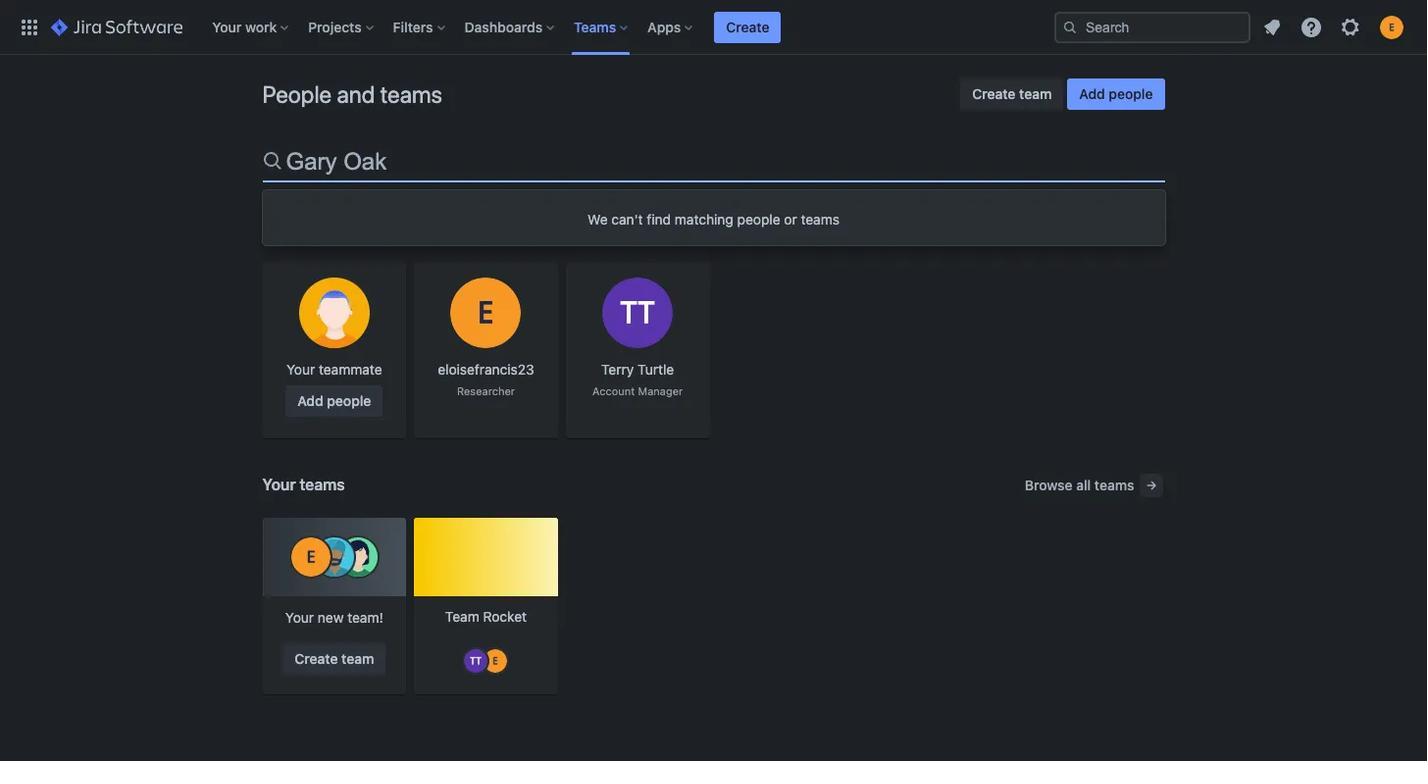 Task type: vqa. For each thing, say whether or not it's contained in the screenshot.
"Add" within the the Add epic popup button
no



Task type: describe. For each thing, give the bounding box(es) containing it.
your work button
[[206, 11, 296, 43]]

create button
[[714, 11, 781, 43]]

your for your teammate
[[286, 361, 315, 378]]

arrowrighticon image
[[1143, 478, 1159, 493]]

people for people
[[262, 220, 312, 237]]

terry
[[601, 361, 634, 378]]

appswitcher icon image
[[18, 15, 41, 39]]

browse all teams
[[1025, 477, 1134, 493]]

apps
[[648, 18, 681, 35]]

dashboards button
[[459, 11, 562, 43]]

search image
[[1062, 19, 1078, 35]]

team
[[445, 608, 479, 625]]

teammate
[[319, 361, 382, 378]]

researcher
[[457, 384, 515, 397]]

your work
[[212, 18, 277, 35]]

your for your teams
[[262, 476, 296, 493]]

1 horizontal spatial add people button
[[1067, 78, 1165, 110]]

primary element
[[12, 0, 1054, 54]]

teams
[[574, 18, 616, 35]]

create team button inside 'your teams' element
[[283, 643, 386, 675]]

create for create team button in 'your teams' element
[[295, 650, 338, 667]]

team rocket image
[[414, 518, 558, 596]]

terry turtle image
[[464, 649, 488, 673]]

and
[[337, 80, 375, 108]]

people for add people button in the people element
[[327, 392, 371, 409]]

browse all teams button
[[1023, 470, 1165, 501]]

projects button
[[302, 11, 381, 43]]

banner containing your work
[[0, 0, 1427, 55]]

your new team!
[[285, 609, 383, 626]]

people for rightmost add people button
[[1109, 85, 1153, 102]]

atlas image
[[1143, 222, 1159, 237]]

people and teams
[[262, 80, 442, 108]]

add people for rightmost add people button
[[1079, 85, 1153, 102]]

new
[[318, 609, 344, 626]]

people for people and teams
[[262, 80, 332, 108]]

your for your new team!
[[285, 609, 314, 626]]

eloisefrancis23 image
[[484, 649, 508, 673]]

create for the rightmost create team button
[[972, 85, 1016, 102]]

or
[[784, 211, 797, 228]]

find
[[647, 211, 671, 228]]

add people button inside people element
[[286, 385, 383, 417]]

avatar group element
[[462, 647, 510, 675]]

teams inside browse all teams button
[[1094, 477, 1134, 493]]

account
[[592, 384, 635, 397]]

team rocket
[[445, 608, 527, 625]]

1 horizontal spatial create team
[[972, 85, 1052, 102]]

projects
[[308, 18, 362, 35]]

add for rightmost add people button
[[1079, 85, 1105, 102]]



Task type: locate. For each thing, give the bounding box(es) containing it.
0 vertical spatial team
[[1019, 85, 1052, 102]]

1 vertical spatial add people
[[297, 392, 371, 409]]

0 vertical spatial create team
[[972, 85, 1052, 102]]

browse
[[1025, 477, 1073, 493]]

None text field
[[286, 148, 389, 175]]

2 vertical spatial people
[[327, 392, 371, 409]]

1 vertical spatial add people button
[[286, 385, 383, 417]]

1 horizontal spatial people
[[737, 211, 780, 228]]

0 horizontal spatial create
[[295, 650, 338, 667]]

rocket
[[483, 608, 527, 625]]

add people button down your teammate
[[286, 385, 383, 417]]

add inside people element
[[297, 392, 323, 409]]

we can't find matching people or teams
[[588, 211, 840, 228]]

0 horizontal spatial create team button
[[283, 643, 386, 675]]

add down your teammate
[[297, 392, 323, 409]]

0 horizontal spatial people
[[327, 392, 371, 409]]

1 vertical spatial people
[[262, 220, 312, 237]]

0 horizontal spatial add people button
[[286, 385, 383, 417]]

settings image
[[1339, 15, 1362, 39]]

0 horizontal spatial team
[[341, 650, 374, 667]]

manager
[[638, 384, 683, 397]]

your
[[212, 18, 242, 35], [286, 361, 315, 378], [262, 476, 296, 493], [285, 609, 314, 626]]

add people down your teammate
[[297, 392, 371, 409]]

0 vertical spatial create
[[726, 18, 769, 35]]

create team button
[[961, 78, 1064, 110], [283, 643, 386, 675]]

1 vertical spatial people
[[737, 211, 780, 228]]

add people inside people element
[[297, 392, 371, 409]]

your inside dropdown button
[[212, 18, 242, 35]]

dashboards
[[464, 18, 543, 35]]

1 horizontal spatial create
[[726, 18, 769, 35]]

Search field
[[1054, 11, 1251, 43]]

people down search field
[[1109, 85, 1153, 102]]

0 horizontal spatial add people
[[297, 392, 371, 409]]

team for create team button in 'your teams' element
[[341, 650, 374, 667]]

team
[[1019, 85, 1052, 102], [341, 650, 374, 667]]

add people button
[[1067, 78, 1165, 110], [286, 385, 383, 417]]

work
[[245, 18, 277, 35]]

eloisefrancis23 researcher
[[438, 361, 534, 397]]

create team button down your new team!
[[283, 643, 386, 675]]

1 horizontal spatial add people
[[1079, 85, 1153, 102]]

help image
[[1300, 15, 1323, 39]]

can't
[[611, 211, 643, 228]]

1 vertical spatial create team
[[295, 650, 374, 667]]

teams button
[[568, 11, 636, 43]]

create team inside 'your teams' element
[[295, 650, 374, 667]]

0 vertical spatial create team button
[[961, 78, 1064, 110]]

add people for add people button in the people element
[[297, 392, 371, 409]]

your teammate
[[286, 361, 382, 378]]

your teams
[[262, 476, 345, 493]]

create
[[726, 18, 769, 35], [972, 85, 1016, 102], [295, 650, 338, 667]]

create inside 'your teams' element
[[295, 650, 338, 667]]

add people down search field
[[1079, 85, 1153, 102]]

2 horizontal spatial people
[[1109, 85, 1153, 102]]

teams
[[380, 80, 442, 108], [801, 211, 840, 228], [300, 476, 345, 493], [1094, 477, 1134, 493]]

your teams element
[[262, 518, 1165, 700]]

filters button
[[387, 11, 453, 43]]

1 people from the top
[[262, 80, 332, 108]]

team!
[[347, 609, 383, 626]]

your inside people element
[[286, 361, 315, 378]]

add
[[1079, 85, 1105, 102], [297, 392, 323, 409]]

we
[[588, 211, 608, 228]]

add down search field
[[1079, 85, 1105, 102]]

0 vertical spatial add
[[1079, 85, 1105, 102]]

jira software image
[[51, 15, 183, 39], [51, 15, 183, 39]]

terry turtle account manager
[[592, 361, 683, 397]]

team for the rightmost create team button
[[1019, 85, 1052, 102]]

0 vertical spatial add people button
[[1067, 78, 1165, 110]]

notifications image
[[1260, 15, 1284, 39]]

banner
[[0, 0, 1427, 55]]

1 vertical spatial add
[[297, 392, 323, 409]]

people down teammate
[[327, 392, 371, 409]]

0 vertical spatial people
[[1109, 85, 1153, 102]]

people left or
[[737, 211, 780, 228]]

1 vertical spatial team
[[341, 650, 374, 667]]

all
[[1076, 477, 1091, 493]]

1 vertical spatial create
[[972, 85, 1016, 102]]

apps button
[[642, 11, 701, 43]]

0 vertical spatial add people
[[1079, 85, 1153, 102]]

2 vertical spatial create
[[295, 650, 338, 667]]

create team button down 'search' icon
[[961, 78, 1064, 110]]

create team
[[972, 85, 1052, 102], [295, 650, 374, 667]]

1 horizontal spatial create team button
[[961, 78, 1064, 110]]

1 horizontal spatial team
[[1019, 85, 1052, 102]]

add for add people button in the people element
[[297, 392, 323, 409]]

turtle
[[638, 361, 674, 378]]

people
[[262, 80, 332, 108], [262, 220, 312, 237]]

0 vertical spatial people
[[262, 80, 332, 108]]

eloisefrancis23
[[438, 361, 534, 378]]

2 horizontal spatial create
[[972, 85, 1016, 102]]

your for your work
[[212, 18, 242, 35]]

filters
[[393, 18, 433, 35]]

people
[[1109, 85, 1153, 102], [737, 211, 780, 228], [327, 392, 371, 409]]

matching
[[675, 211, 733, 228]]

1 horizontal spatial add
[[1079, 85, 1105, 102]]

team rocket link
[[414, 518, 558, 700]]

create inside button
[[726, 18, 769, 35]]

2 people from the top
[[262, 220, 312, 237]]

your profile and settings image
[[1380, 15, 1404, 39]]

0 horizontal spatial add
[[297, 392, 323, 409]]

add people
[[1079, 85, 1153, 102], [297, 392, 371, 409]]

add people button down search field
[[1067, 78, 1165, 110]]

0 horizontal spatial create team
[[295, 650, 374, 667]]

people element
[[262, 262, 1165, 438]]

1 vertical spatial create team button
[[283, 643, 386, 675]]



